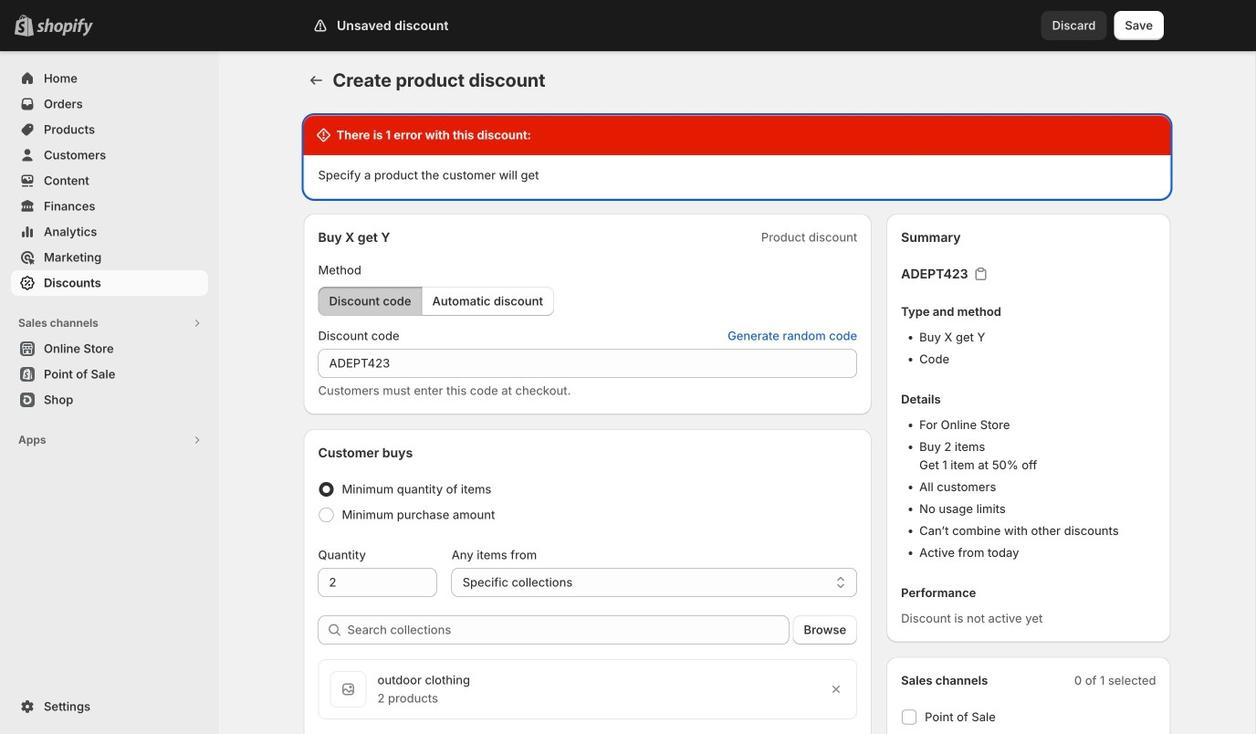 Task type: vqa. For each thing, say whether or not it's contained in the screenshot.
search collections text field
yes



Task type: locate. For each thing, give the bounding box(es) containing it.
shopify image
[[37, 18, 93, 36]]

None text field
[[318, 349, 857, 378], [318, 568, 437, 597], [318, 349, 857, 378], [318, 568, 437, 597]]

Search collections text field
[[347, 615, 789, 645]]



